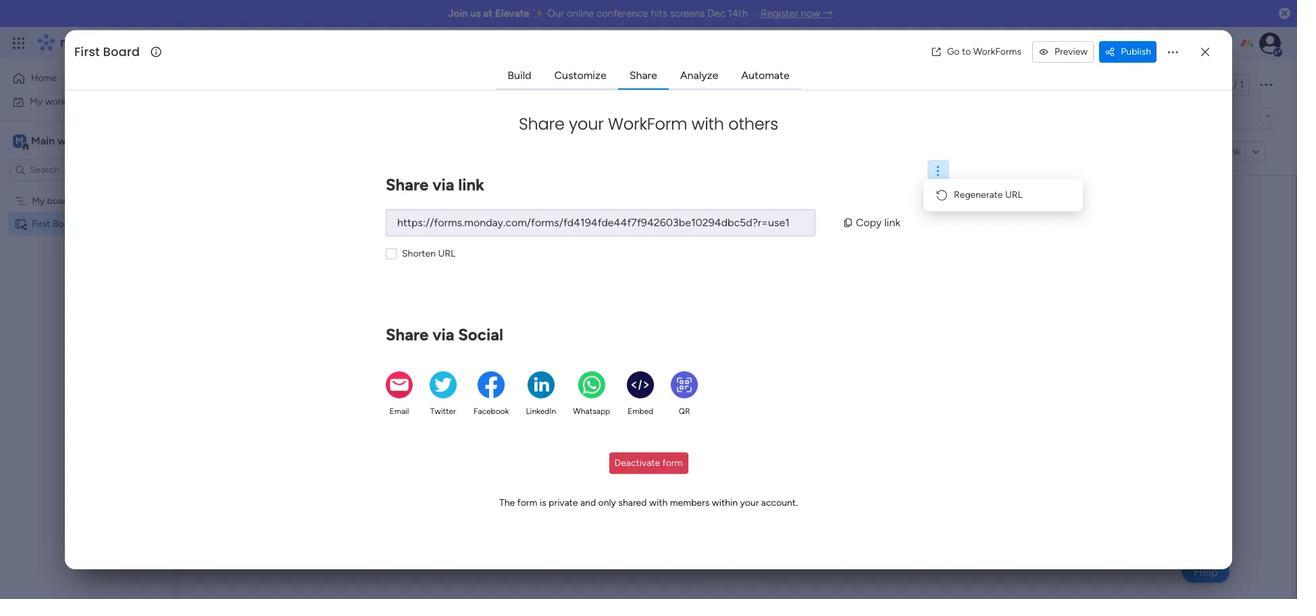 Task type: describe. For each thing, give the bounding box(es) containing it.
preview button
[[1032, 41, 1094, 62]]

invite / 1 button
[[1183, 74, 1250, 96]]

gallery
[[581, 110, 611, 122]]

qr
[[679, 406, 690, 416]]

copy link button
[[831, 209, 911, 236]]

via for social
[[432, 325, 454, 344]]

remove from favorites image
[[368, 78, 382, 92]]

✨
[[532, 7, 545, 20]]

share for share
[[629, 68, 657, 81]]

apps image
[[1149, 36, 1163, 50]]

join
[[448, 7, 468, 20]]

private
[[549, 497, 578, 508]]

my for my work
[[30, 96, 43, 107]]

1 image
[[1100, 28, 1112, 43]]

share via link
[[386, 175, 484, 194]]

shareable board image
[[14, 217, 27, 230]]

1 vertical spatial with
[[649, 497, 668, 508]]

show board description image
[[345, 78, 362, 92]]

analyze
[[680, 68, 718, 81]]

tab list containing build
[[496, 62, 801, 89]]

share for share via link
[[386, 175, 429, 194]]

email
[[390, 406, 409, 416]]

form button
[[621, 105, 663, 127]]

2 vertical spatial first board
[[32, 218, 77, 229]]

copy for copy link
[[856, 216, 882, 229]]

join us at elevate ✨ our online conference hits screens dec 14th
[[448, 7, 748, 20]]

my work
[[30, 96, 66, 107]]

online
[[567, 7, 594, 20]]

collapse board header image
[[1263, 111, 1274, 122]]

regenerate url
[[954, 189, 1023, 201]]

shareable board image
[[201, 77, 218, 93]]

analyze link
[[669, 63, 729, 87]]

monday
[[60, 35, 106, 51]]

invite
[[1208, 79, 1232, 91]]

help image
[[1212, 36, 1226, 50]]

automate inside "link"
[[741, 68, 790, 81]]

go
[[947, 46, 960, 57]]

within
[[712, 497, 738, 508]]

our
[[547, 7, 564, 20]]

share on linkedin image
[[528, 371, 555, 398]]

share for share your workform with others
[[519, 112, 565, 135]]

preview
[[1055, 46, 1088, 57]]

deactivate
[[614, 457, 660, 468]]

home
[[31, 72, 57, 84]]

copy form link
[[1179, 146, 1240, 158]]

more actions image
[[1166, 45, 1180, 58]]

deactivate form button
[[609, 452, 688, 474]]

board
[[47, 195, 72, 206]]

shorten
[[402, 248, 436, 259]]

/
[[1234, 79, 1238, 91]]

regenerate url menu item
[[929, 184, 1078, 206]]

at
[[483, 7, 493, 20]]

management
[[136, 35, 210, 51]]

my for my board
[[32, 195, 45, 206]]

regenerate url image inside menu item
[[935, 189, 949, 202]]

kanban button
[[498, 105, 550, 127]]

notifications image
[[1060, 36, 1074, 50]]

deactivate form
[[614, 457, 683, 468]]

share on facebook image
[[478, 371, 505, 398]]

14th
[[728, 7, 748, 20]]

customize
[[554, 68, 607, 81]]

link for share via link
[[458, 175, 484, 194]]

first for the left first board field
[[74, 43, 100, 60]]

board for the right first board field
[[273, 70, 336, 100]]

hits
[[651, 7, 668, 20]]

url for regenerate url
[[1005, 189, 1023, 201]]

files gallery
[[560, 110, 611, 122]]

members
[[670, 497, 710, 508]]

share on twitter image
[[430, 371, 457, 398]]

board inside list box
[[53, 218, 77, 229]]

to
[[962, 46, 971, 57]]

kanban
[[508, 110, 540, 122]]

monday work management
[[60, 35, 210, 51]]

copy form link button
[[1154, 141, 1246, 163]]

share via social
[[386, 325, 503, 344]]

account.
[[761, 497, 798, 508]]

form
[[631, 110, 653, 122]]

go to workforms
[[947, 46, 1022, 57]]

elevate
[[495, 7, 529, 20]]

us
[[470, 7, 481, 20]]

invite / 1
[[1208, 79, 1244, 91]]



Task type: vqa. For each thing, say whether or not it's contained in the screenshot.
'Deactivate form'
yes



Task type: locate. For each thing, give the bounding box(es) containing it.
first for the right first board field
[[224, 70, 267, 100]]

first inside field
[[74, 43, 100, 60]]

1 vertical spatial automate
[[1190, 110, 1232, 122]]

via
[[432, 175, 454, 194], [432, 325, 454, 344]]

automate down invite / 1 button
[[1190, 110, 1232, 122]]

0 horizontal spatial first board field
[[71, 43, 149, 60]]

1 vertical spatial link
[[458, 175, 484, 194]]

workspace
[[57, 134, 111, 147]]

help button
[[1182, 561, 1230, 583]]

first
[[74, 43, 100, 60], [224, 70, 267, 100], [32, 218, 50, 229]]

automate
[[741, 68, 790, 81], [1190, 110, 1232, 122]]

0 vertical spatial via
[[432, 175, 454, 194]]

0 vertical spatial url
[[1005, 189, 1023, 201]]

dec
[[708, 7, 726, 20]]

1 vertical spatial board
[[273, 70, 336, 100]]

files gallery button
[[550, 105, 621, 127]]

now
[[801, 7, 820, 20]]

1 horizontal spatial url
[[1005, 189, 1023, 201]]

my inside button
[[30, 96, 43, 107]]

0 vertical spatial first board field
[[71, 43, 149, 60]]

0 vertical spatial your
[[569, 112, 604, 135]]

share
[[629, 68, 657, 81], [519, 112, 565, 135], [386, 175, 429, 194], [386, 325, 429, 344]]

first board
[[74, 43, 140, 60], [224, 70, 336, 100], [32, 218, 77, 229]]

1 horizontal spatial board
[[103, 43, 140, 60]]

→
[[823, 7, 833, 20]]

2 horizontal spatial board
[[273, 70, 336, 100]]

share link
[[619, 63, 668, 87]]

1 horizontal spatial link
[[884, 216, 901, 229]]

my down home
[[30, 96, 43, 107]]

copy for copy form link
[[1179, 146, 1201, 158]]

1 horizontal spatial automate
[[1190, 110, 1232, 122]]

main
[[31, 134, 55, 147]]

1 vertical spatial your
[[740, 497, 759, 508]]

customize link
[[544, 63, 617, 87]]

share using mail image
[[386, 371, 413, 398]]

1 vertical spatial via
[[432, 325, 454, 344]]

link inside button
[[1226, 146, 1240, 158]]

link inside button
[[884, 216, 901, 229]]

0 horizontal spatial with
[[649, 497, 668, 508]]

1 vertical spatial first board
[[224, 70, 336, 100]]

screens
[[670, 7, 705, 20]]

workform
[[608, 112, 687, 135]]

the
[[499, 497, 515, 508]]

form right deactivate
[[663, 457, 683, 468]]

register now →
[[761, 7, 833, 20]]

select product image
[[12, 36, 26, 50]]

url right shorten at top left
[[438, 248, 456, 259]]

social
[[458, 325, 503, 344]]

add view image
[[671, 111, 677, 121]]

build link
[[497, 63, 542, 87]]

1 vertical spatial copy
[[856, 216, 882, 229]]

1 horizontal spatial first
[[74, 43, 100, 60]]

1 via from the top
[[432, 175, 454, 194]]

first right shareable board icon
[[32, 218, 50, 229]]

form left is
[[517, 497, 537, 508]]

form down invite / 1 button
[[1204, 146, 1224, 158]]

and
[[580, 497, 596, 508]]

m
[[16, 135, 24, 146]]

2 vertical spatial first
[[32, 218, 50, 229]]

0 vertical spatial form
[[1204, 146, 1224, 158]]

0 vertical spatial board
[[103, 43, 140, 60]]

via for link
[[432, 175, 454, 194]]

2 vertical spatial form
[[517, 497, 537, 508]]

tab list
[[496, 62, 801, 89]]

jacob simon image
[[1259, 32, 1281, 54]]

my work button
[[8, 91, 145, 112]]

1 horizontal spatial first board field
[[221, 70, 339, 100]]

search everything image
[[1182, 36, 1196, 50]]

0 vertical spatial first
[[74, 43, 100, 60]]

1 vertical spatial work
[[45, 96, 66, 107]]

publish button
[[1099, 41, 1157, 62]]

2 vertical spatial link
[[884, 216, 901, 229]]

1 horizontal spatial work
[[109, 35, 133, 51]]

help
[[1194, 565, 1218, 579]]

0 horizontal spatial link
[[458, 175, 484, 194]]

is
[[540, 497, 546, 508]]

0 vertical spatial automate
[[741, 68, 790, 81]]

0 horizontal spatial your
[[569, 112, 604, 135]]

0 horizontal spatial url
[[438, 248, 456, 259]]

regenerate
[[954, 189, 1003, 201]]

shorten url
[[402, 248, 456, 259]]

your down the customize link on the left top of page
[[569, 112, 604, 135]]

regenerate url image
[[932, 164, 945, 177], [935, 189, 949, 202]]

0 vertical spatial work
[[109, 35, 133, 51]]

my board
[[32, 195, 72, 206]]

twitter
[[430, 406, 456, 416]]

0 vertical spatial regenerate url image
[[932, 164, 945, 177]]

share using whatsapp image
[[578, 371, 605, 398]]

board for the left first board field
[[103, 43, 140, 60]]

share for share via social
[[386, 325, 429, 344]]

invite members image
[[1120, 36, 1133, 50]]

option
[[0, 189, 172, 191]]

copy inside "copy link" button
[[856, 216, 882, 229]]

the form is private and only shared with members within your account.
[[499, 497, 798, 508]]

1 horizontal spatial your
[[740, 497, 759, 508]]

work for my
[[45, 96, 66, 107]]

1 vertical spatial regenerate url image
[[935, 189, 949, 202]]

board up the home button
[[103, 43, 140, 60]]

1 horizontal spatial form
[[663, 457, 683, 468]]

None text field
[[386, 209, 815, 236]]

work
[[109, 35, 133, 51], [45, 96, 66, 107]]

2 horizontal spatial link
[[1226, 146, 1240, 158]]

work right monday
[[109, 35, 133, 51]]

url inside menu item
[[1005, 189, 1023, 201]]

1 vertical spatial form
[[663, 457, 683, 468]]

link
[[1226, 146, 1240, 158], [458, 175, 484, 194], [884, 216, 901, 229]]

0 horizontal spatial first
[[32, 218, 50, 229]]

First Board field
[[71, 43, 149, 60], [221, 70, 339, 100]]

url right regenerate
[[1005, 189, 1023, 201]]

1
[[1240, 79, 1244, 91]]

1 vertical spatial first
[[224, 70, 267, 100]]

2 horizontal spatial form
[[1204, 146, 1224, 158]]

inbox image
[[1090, 36, 1103, 50]]

Search in workspace field
[[28, 162, 113, 178]]

home button
[[8, 68, 145, 89]]

only
[[598, 497, 616, 508]]

1 vertical spatial my
[[32, 195, 45, 206]]

share your workform with others
[[519, 112, 778, 135]]

0 horizontal spatial automate
[[741, 68, 790, 81]]

others
[[728, 112, 778, 135]]

register
[[761, 7, 799, 20]]

2 vertical spatial board
[[53, 218, 77, 229]]

automate up others at the top
[[741, 68, 790, 81]]

work for monday
[[109, 35, 133, 51]]

0 horizontal spatial form
[[517, 497, 537, 508]]

linkedin
[[526, 406, 556, 416]]

files
[[560, 110, 579, 122]]

your right within
[[740, 497, 759, 508]]

0 vertical spatial link
[[1226, 146, 1240, 158]]

0 vertical spatial my
[[30, 96, 43, 107]]

1 horizontal spatial copy
[[1179, 146, 1201, 158]]

board
[[103, 43, 140, 60], [273, 70, 336, 100], [53, 218, 77, 229]]

copy
[[1179, 146, 1201, 158], [856, 216, 882, 229]]

url for shorten url
[[438, 248, 456, 259]]

board down board
[[53, 218, 77, 229]]

form for share via social
[[663, 457, 683, 468]]

list box
[[0, 186, 172, 418]]

0 vertical spatial first board
[[74, 43, 140, 60]]

2 horizontal spatial first
[[224, 70, 267, 100]]

facebook
[[474, 406, 509, 416]]

list box containing my board
[[0, 186, 172, 418]]

activity
[[1119, 79, 1152, 91]]

shared
[[618, 497, 647, 508]]

board left show board description image
[[273, 70, 336, 100]]

my left board
[[32, 195, 45, 206]]

work inside button
[[45, 96, 66, 107]]

share inside share link
[[629, 68, 657, 81]]

workspace image
[[13, 133, 26, 148]]

conference
[[597, 7, 648, 20]]

main workspace
[[31, 134, 111, 147]]

whatsapp
[[573, 406, 610, 416]]

work down home
[[45, 96, 66, 107]]

1 vertical spatial url
[[438, 248, 456, 259]]

0 horizontal spatial work
[[45, 96, 66, 107]]

form for automate
[[1204, 146, 1224, 158]]

0 horizontal spatial copy
[[856, 216, 882, 229]]

link for copy form link
[[1226, 146, 1240, 158]]

workspace selection element
[[13, 133, 113, 150]]

publish
[[1121, 46, 1151, 57]]

0 vertical spatial copy
[[1179, 146, 1201, 158]]

activity button
[[1114, 74, 1178, 96]]

copy link
[[856, 216, 901, 229]]

register now → link
[[761, 7, 833, 20]]

with right shared
[[649, 497, 668, 508]]

0 vertical spatial with
[[692, 112, 724, 135]]

with right "add view" icon
[[692, 112, 724, 135]]

go to workforms button
[[925, 41, 1027, 62]]

embed
[[628, 406, 653, 416]]

workforms
[[973, 46, 1022, 57]]

0 horizontal spatial board
[[53, 218, 77, 229]]

1 horizontal spatial with
[[692, 112, 724, 135]]

build
[[508, 68, 531, 81]]

first right shareable board image at the left of the page
[[224, 70, 267, 100]]

board inside field
[[103, 43, 140, 60]]

copy inside copy form link button
[[1179, 146, 1201, 158]]

2 via from the top
[[432, 325, 454, 344]]

1 vertical spatial first board field
[[221, 70, 339, 100]]

automate link
[[730, 63, 800, 87]]

first up the home button
[[74, 43, 100, 60]]



